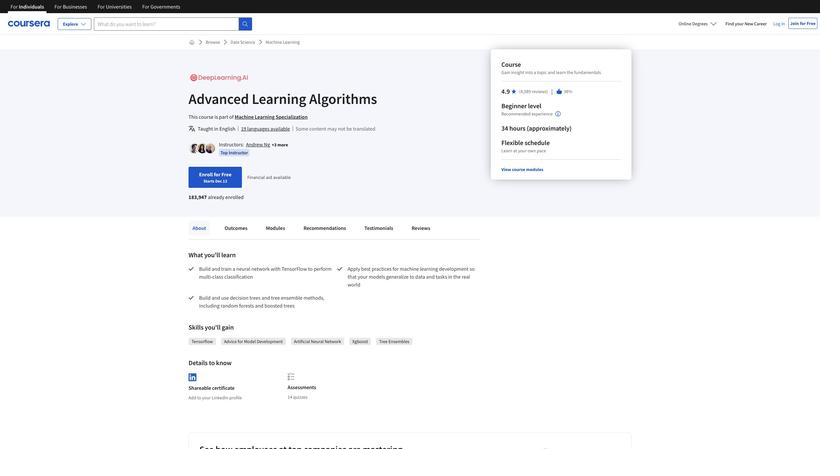 Task type: vqa. For each thing, say whether or not it's contained in the screenshot.
Post Reply text field
no



Task type: locate. For each thing, give the bounding box(es) containing it.
deeplearning.ai image
[[189, 71, 250, 85]]

0 vertical spatial learn
[[556, 70, 566, 75]]

0 vertical spatial in
[[214, 126, 218, 132]]

What do you want to learn? text field
[[94, 17, 239, 30]]

0 horizontal spatial a
[[233, 266, 235, 273]]

machine up 19 at the top left
[[235, 114, 254, 120]]

learning for machine
[[283, 39, 300, 45]]

and down learning
[[426, 274, 435, 281]]

learning
[[283, 39, 300, 45], [252, 90, 306, 108], [255, 114, 275, 120]]

0 horizontal spatial learn
[[221, 251, 236, 259]]

aarti bagul image
[[197, 144, 207, 154]]

1 vertical spatial you'll
[[205, 324, 221, 332]]

0 vertical spatial learning
[[283, 39, 300, 45]]

view course modules link
[[501, 167, 543, 173]]

1 horizontal spatial learn
[[556, 70, 566, 75]]

your down shareable certificate
[[202, 395, 211, 401]]

coursera enterprise logos image
[[485, 449, 616, 450]]

beginner
[[501, 102, 527, 110]]

free right the join
[[807, 20, 816, 26]]

financial aid available button
[[247, 175, 291, 181]]

outcomes
[[225, 225, 248, 232]]

dec
[[215, 179, 222, 184]]

that
[[348, 274, 357, 281]]

home image
[[189, 40, 194, 45]]

universities
[[106, 3, 132, 10]]

content
[[309, 126, 326, 132]]

you'll right what
[[204, 251, 220, 259]]

skills
[[189, 324, 204, 332]]

to left the know
[[209, 359, 215, 368]]

your inside flexible schedule learn at your own pace
[[518, 148, 527, 154]]

0 horizontal spatial course
[[199, 114, 213, 120]]

1 for from the left
[[11, 3, 18, 10]]

build for build and use decision trees and tree ensemble methods, including random forests and boosted trees
[[199, 295, 211, 302]]

build inside build and use decision trees and tree ensemble methods, including random forests and boosted trees
[[199, 295, 211, 302]]

hours
[[509, 124, 525, 133]]

1 vertical spatial trees
[[284, 303, 295, 310]]

for up dec
[[214, 171, 220, 178]]

to right add
[[197, 395, 201, 401]]

+3
[[272, 142, 277, 148]]

learn right topic
[[556, 70, 566, 75]]

world
[[348, 282, 360, 288]]

for left the governments
[[142, 3, 149, 10]]

starts
[[203, 179, 214, 184]]

for for universities
[[98, 3, 105, 10]]

1 horizontal spatial free
[[807, 20, 816, 26]]

quizzes
[[293, 395, 307, 401]]

for universities
[[98, 3, 132, 10]]

1 build from the top
[[199, 266, 211, 273]]

in down "development"
[[448, 274, 452, 281]]

None search field
[[94, 17, 252, 30]]

1 horizontal spatial machine
[[266, 39, 282, 45]]

trees up the forests on the left bottom
[[250, 295, 261, 302]]

financial aid available
[[247, 175, 291, 181]]

and inside course gain insight into a topic and learn the fundamentals
[[548, 70, 555, 75]]

available down machine learning specialization link
[[270, 126, 290, 132]]

shareable certificate
[[189, 385, 235, 392]]

own
[[528, 148, 536, 154]]

find
[[726, 21, 734, 27]]

methods,
[[304, 295, 324, 302]]

2 build from the top
[[199, 295, 211, 302]]

1 horizontal spatial the
[[567, 70, 573, 75]]

available for financial aid available
[[273, 175, 291, 181]]

learn
[[556, 70, 566, 75], [221, 251, 236, 259]]

1 vertical spatial course
[[512, 167, 525, 173]]

34
[[501, 124, 508, 133]]

apply
[[348, 266, 360, 273]]

for up generalize
[[393, 266, 399, 273]]

pace
[[537, 148, 546, 154]]

level
[[528, 102, 541, 110]]

for for join
[[800, 20, 806, 26]]

19 languages available
[[241, 126, 290, 132]]

and up the class
[[212, 266, 220, 273]]

and right topic
[[548, 70, 555, 75]]

available inside button
[[270, 126, 290, 132]]

including
[[199, 303, 220, 310]]

learn up train
[[221, 251, 236, 259]]

a right train
[[233, 266, 235, 273]]

for left businesses
[[54, 3, 62, 10]]

models
[[369, 274, 385, 281]]

in right taught
[[214, 126, 218, 132]]

for right the join
[[800, 20, 806, 26]]

1 horizontal spatial a
[[534, 70, 536, 75]]

ng
[[264, 141, 270, 148]]

languages
[[247, 126, 269, 132]]

english
[[219, 126, 235, 132]]

98%
[[564, 89, 572, 95]]

your right at
[[518, 148, 527, 154]]

0 vertical spatial available
[[270, 126, 290, 132]]

course for this
[[199, 114, 213, 120]]

0 vertical spatial a
[[534, 70, 536, 75]]

1 vertical spatial free
[[222, 171, 232, 178]]

0 vertical spatial you'll
[[204, 251, 220, 259]]

build for build and train a neural network with tensorflow to perform multi-class classification
[[199, 266, 211, 273]]

your
[[735, 21, 744, 27], [518, 148, 527, 154], [358, 274, 368, 281], [202, 395, 211, 401]]

build up multi-
[[199, 266, 211, 273]]

tree
[[271, 295, 280, 302]]

1 vertical spatial learning
[[252, 90, 306, 108]]

1 vertical spatial in
[[448, 274, 452, 281]]

the left fundamentals
[[567, 70, 573, 75]]

0 horizontal spatial free
[[222, 171, 232, 178]]

4 for from the left
[[142, 3, 149, 10]]

instructor
[[229, 150, 248, 156]]

your down best
[[358, 274, 368, 281]]

14 quizzes
[[288, 395, 307, 401]]

0 vertical spatial free
[[807, 20, 816, 26]]

0 vertical spatial trees
[[250, 295, 261, 302]]

a right the into
[[534, 70, 536, 75]]

the down "development"
[[453, 274, 461, 281]]

view course modules
[[501, 167, 543, 173]]

free up 13
[[222, 171, 232, 178]]

advice for model development
[[224, 339, 283, 345]]

to
[[308, 266, 313, 273], [410, 274, 414, 281], [209, 359, 215, 368], [197, 395, 201, 401]]

neural
[[311, 339, 324, 345]]

course
[[501, 60, 521, 69]]

information about difficulty level pre-requisites. image
[[555, 111, 561, 117]]

translated
[[353, 126, 375, 132]]

recommended
[[501, 111, 531, 117]]

view
[[501, 167, 511, 173]]

free inside enroll for free starts dec 13
[[222, 171, 232, 178]]

some content may not be translated
[[296, 126, 375, 132]]

course right view
[[512, 167, 525, 173]]

2 for from the left
[[54, 3, 62, 10]]

this course is part of machine learning specialization
[[189, 114, 308, 120]]

1 horizontal spatial course
[[512, 167, 525, 173]]

1 vertical spatial the
[[453, 274, 461, 281]]

learning
[[420, 266, 438, 273]]

tensorflow
[[282, 266, 307, 273]]

to left perform
[[308, 266, 313, 273]]

for left model
[[238, 339, 243, 345]]

build up 'including'
[[199, 295, 211, 302]]

in
[[781, 21, 785, 27]]

for for individuals
[[11, 3, 18, 10]]

learn
[[501, 148, 512, 154]]

for inside enroll for free starts dec 13
[[214, 171, 220, 178]]

available right aid
[[273, 175, 291, 181]]

you'll for what
[[204, 251, 220, 259]]

for left universities
[[98, 3, 105, 10]]

flexible
[[501, 139, 523, 147]]

network
[[325, 339, 341, 345]]

trees down ensemble on the bottom of page
[[284, 303, 295, 310]]

online degrees button
[[673, 16, 722, 31]]

1 vertical spatial learn
[[221, 251, 236, 259]]

3 for from the left
[[98, 3, 105, 10]]

for left individuals
[[11, 3, 18, 10]]

1 vertical spatial build
[[199, 295, 211, 302]]

join for free
[[790, 20, 816, 26]]

taught in english
[[198, 126, 235, 132]]

free
[[807, 20, 816, 26], [222, 171, 232, 178]]

profile
[[229, 395, 242, 401]]

machine
[[266, 39, 282, 45], [235, 114, 254, 120]]

andrew ng image
[[190, 144, 199, 154]]

tree
[[379, 339, 388, 345]]

trees
[[250, 295, 261, 302], [284, 303, 295, 310]]

build inside 'build and train a neural network with tensorflow to perform multi-class classification'
[[199, 266, 211, 273]]

0 vertical spatial course
[[199, 114, 213, 120]]

1 vertical spatial a
[[233, 266, 235, 273]]

for for advice
[[238, 339, 243, 345]]

0 horizontal spatial the
[[453, 274, 461, 281]]

outcomes link
[[221, 221, 251, 236]]

0 vertical spatial build
[[199, 266, 211, 273]]

course left is
[[199, 114, 213, 120]]

|
[[551, 88, 553, 95]]

build
[[199, 266, 211, 273], [199, 295, 211, 302]]

free for enroll
[[222, 171, 232, 178]]

for for enroll
[[214, 171, 220, 178]]

schedule
[[525, 139, 550, 147]]

data
[[415, 274, 425, 281]]

0 vertical spatial machine
[[266, 39, 282, 45]]

multi-
[[199, 274, 212, 281]]

about
[[192, 225, 206, 232]]

ensembles
[[388, 339, 409, 345]]

machine learning link
[[263, 36, 302, 48]]

machine right science
[[266, 39, 282, 45]]

13
[[223, 179, 227, 184]]

to left data
[[410, 274, 414, 281]]

enroll
[[199, 171, 213, 178]]

you'll left gain
[[205, 324, 221, 332]]

14
[[288, 395, 292, 401]]

shareable
[[189, 385, 211, 392]]

1 horizontal spatial in
[[448, 274, 452, 281]]

1 vertical spatial machine
[[235, 114, 254, 120]]

0 vertical spatial the
[[567, 70, 573, 75]]

1 vertical spatial available
[[273, 175, 291, 181]]



Task type: describe. For each thing, give the bounding box(es) containing it.
tensorflow
[[192, 339, 213, 345]]

for inside apply best practices for machine learning development so that your models generalize to data and tasks in the real world
[[393, 266, 399, 273]]

in inside apply best practices for machine learning development so that your models generalize to data and tasks in the real world
[[448, 274, 452, 281]]

know
[[216, 359, 232, 368]]

advanced
[[189, 90, 249, 108]]

online degrees
[[679, 21, 708, 27]]

tree ensembles
[[379, 339, 409, 345]]

instructors:
[[219, 141, 244, 148]]

train
[[221, 266, 232, 273]]

available for 19 languages available
[[270, 126, 290, 132]]

new
[[745, 21, 753, 27]]

browse
[[206, 39, 220, 45]]

recommended experience
[[501, 111, 553, 117]]

0 horizontal spatial machine
[[235, 114, 254, 120]]

recommendations
[[304, 225, 346, 232]]

apply best practices for machine learning development so that your models generalize to data and tasks in the real world
[[348, 266, 476, 288]]

explore button
[[58, 18, 91, 30]]

0 horizontal spatial trees
[[250, 295, 261, 302]]

financial
[[247, 175, 265, 181]]

use
[[221, 295, 229, 302]]

and inside 'build and train a neural network with tensorflow to perform multi-class classification'
[[212, 266, 220, 273]]

governments
[[151, 3, 180, 10]]

your inside apply best practices for machine learning development so that your models generalize to data and tasks in the real world
[[358, 274, 368, 281]]

a inside course gain insight into a topic and learn the fundamentals
[[534, 70, 536, 75]]

network
[[251, 266, 270, 273]]

forests
[[239, 303, 254, 310]]

perform
[[314, 266, 332, 273]]

your right find
[[735, 21, 744, 27]]

top
[[221, 150, 228, 156]]

and left use
[[212, 295, 220, 302]]

and inside apply best practices for machine learning development so that your models generalize to data and tasks in the real world
[[426, 274, 435, 281]]

modules
[[266, 225, 285, 232]]

into
[[525, 70, 533, 75]]

individuals
[[19, 3, 44, 10]]

data
[[231, 39, 239, 45]]

course for view
[[512, 167, 525, 173]]

log
[[773, 21, 780, 27]]

find your new career
[[726, 21, 767, 27]]

a inside 'build and train a neural network with tensorflow to perform multi-class classification'
[[233, 266, 235, 273]]

the inside course gain insight into a topic and learn the fundamentals
[[567, 70, 573, 75]]

details
[[189, 359, 208, 368]]

tensorflow link
[[192, 339, 213, 345]]

find your new career link
[[722, 20, 770, 28]]

this
[[189, 114, 198, 120]]

banner navigation
[[5, 0, 185, 13]]

for individuals
[[11, 3, 44, 10]]

to inside apply best practices for machine learning development so that your models generalize to data and tasks in the real world
[[410, 274, 414, 281]]

+3 more button
[[272, 142, 288, 148]]

development
[[439, 266, 469, 273]]

class
[[212, 274, 223, 281]]

34 hours (approximately)
[[501, 124, 572, 133]]

artificial neural network
[[294, 339, 341, 345]]

and right the forests on the left bottom
[[255, 303, 263, 310]]

build and train a neural network with tensorflow to perform multi-class classification
[[199, 266, 333, 281]]

machine
[[400, 266, 419, 273]]

for for businesses
[[54, 3, 62, 10]]

andrew
[[246, 141, 263, 148]]

browse link
[[203, 36, 223, 48]]

details to know
[[189, 359, 232, 368]]

machine learning
[[266, 39, 300, 45]]

learn inside course gain insight into a topic and learn the fundamentals
[[556, 70, 566, 75]]

career
[[754, 21, 767, 27]]

you'll for skills
[[205, 324, 221, 332]]

classification
[[224, 274, 253, 281]]

the inside apply best practices for machine learning development so that your models generalize to data and tasks in the real world
[[453, 274, 461, 281]]

boosted
[[265, 303, 283, 310]]

is
[[215, 114, 218, 120]]

enrolled
[[225, 194, 244, 201]]

1 horizontal spatial trees
[[284, 303, 295, 310]]

practices
[[372, 266, 392, 273]]

andrew ng link
[[246, 141, 270, 148]]

log in link
[[770, 20, 788, 28]]

about link
[[189, 221, 210, 236]]

to inside 'build and train a neural network with tensorflow to perform multi-class classification'
[[308, 266, 313, 273]]

course gain insight into a topic and learn the fundamentals
[[501, 60, 601, 75]]

beginner level
[[501, 102, 541, 110]]

gain
[[501, 70, 510, 75]]

linkedin
[[212, 395, 228, 401]]

join
[[790, 20, 799, 26]]

add to your linkedin profile
[[189, 395, 242, 401]]

advice for model development link
[[224, 339, 283, 345]]

free for join
[[807, 20, 816, 26]]

xgboost
[[352, 339, 368, 345]]

for for governments
[[142, 3, 149, 10]]

geoff ladwig image
[[205, 144, 215, 154]]

(4,089 reviews) |
[[519, 88, 553, 95]]

learning for advanced
[[252, 90, 306, 108]]

enroll for free starts dec 13
[[199, 171, 232, 184]]

build and use decision trees and tree ensemble methods, including random forests and boosted trees
[[199, 295, 326, 310]]

science
[[240, 39, 255, 45]]

coursera image
[[8, 19, 50, 29]]

183,947
[[189, 194, 207, 201]]

0 horizontal spatial in
[[214, 126, 218, 132]]

so
[[470, 266, 475, 273]]

gain
[[222, 324, 234, 332]]

modules link
[[262, 221, 289, 236]]

2 vertical spatial learning
[[255, 114, 275, 120]]

aid
[[266, 175, 272, 181]]

degrees
[[692, 21, 708, 27]]

topic
[[537, 70, 547, 75]]

taught
[[198, 126, 213, 132]]

businesses
[[63, 3, 87, 10]]

be
[[346, 126, 352, 132]]

at
[[513, 148, 517, 154]]

some
[[296, 126, 308, 132]]

explore
[[63, 21, 78, 27]]

flexible schedule learn at your own pace
[[501, 139, 550, 154]]

and left the tree
[[262, 295, 270, 302]]



